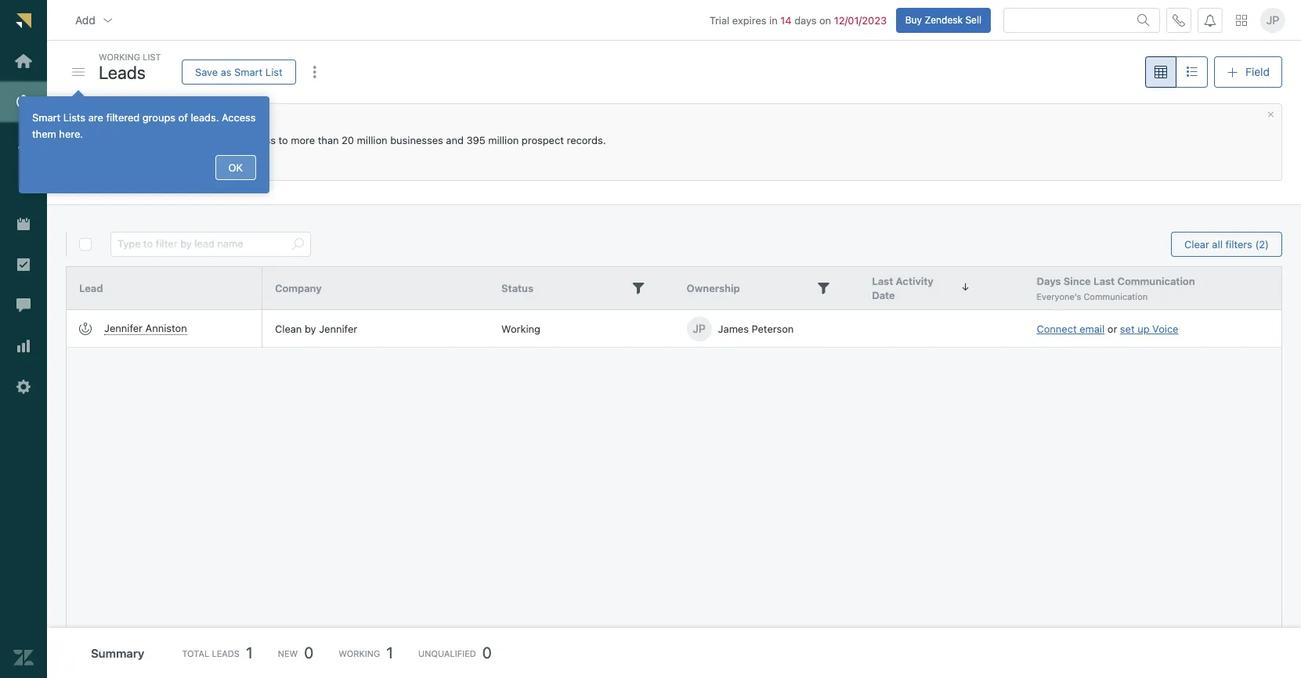Task type: locate. For each thing, give the bounding box(es) containing it.
0 horizontal spatial 1
[[246, 644, 253, 662]]

connect
[[1037, 322, 1077, 335]]

date
[[872, 289, 895, 302]]

0 horizontal spatial 0
[[304, 644, 314, 662]]

1 vertical spatial jp
[[693, 322, 706, 335]]

save as smart list
[[195, 65, 283, 78]]

prospect
[[522, 134, 564, 147]]

summary
[[91, 646, 144, 660]]

calls image
[[1173, 14, 1185, 26]]

jennifer right by
[[319, 322, 357, 335]]

1 horizontal spatial list
[[265, 65, 283, 78]]

jennifer right leads image
[[104, 322, 143, 335]]

0 horizontal spatial leads
[[99, 62, 146, 83]]

peterson
[[752, 322, 794, 335]]

groups
[[142, 111, 176, 124]]

working down the chevron down icon
[[99, 52, 140, 62]]

filter fill image left date on the top
[[818, 282, 830, 295]]

lists
[[198, 134, 217, 147]]

search image
[[291, 238, 304, 251]]

leads image
[[79, 322, 92, 335]]

james
[[718, 322, 749, 335]]

total leads 1
[[182, 644, 253, 662]]

0 right 'unqualified' at the left bottom of the page
[[482, 644, 492, 662]]

working inside working list leads
[[99, 52, 140, 62]]

jp left james
[[693, 322, 706, 335]]

businesses
[[390, 134, 443, 147]]

1 horizontal spatial last
[[1094, 275, 1115, 287]]

0
[[304, 644, 314, 662], [482, 644, 492, 662]]

zendesk
[[925, 14, 963, 26]]

smart inside button
[[234, 65, 263, 78]]

new
[[278, 648, 298, 659]]

1
[[246, 644, 253, 662], [386, 644, 393, 662]]

0 vertical spatial communication
[[1118, 275, 1195, 287]]

james peterson
[[718, 322, 794, 335]]

smart
[[234, 65, 263, 78], [32, 111, 60, 124]]

them
[[32, 128, 56, 140]]

working down status
[[502, 322, 541, 335]]

1 left 'unqualified' at the left bottom of the page
[[386, 644, 393, 662]]

0 horizontal spatial last
[[872, 275, 893, 287]]

communication up or
[[1084, 291, 1148, 301]]

jennifer anniston link
[[104, 322, 187, 335]]

0 right new
[[304, 644, 314, 662]]

working for 1
[[339, 648, 380, 659]]

working inside working 1
[[339, 648, 380, 659]]

activity
[[896, 275, 934, 287]]

last
[[1094, 275, 1115, 287], [872, 275, 893, 287]]

2 horizontal spatial working
[[502, 322, 541, 335]]

million right 395
[[488, 134, 519, 147]]

1 horizontal spatial leads
[[212, 648, 240, 659]]

20
[[342, 134, 354, 147]]

jp right zendesk products image
[[1267, 13, 1280, 27]]

1 0 from the left
[[304, 644, 314, 662]]

2 last from the left
[[872, 275, 893, 287]]

last up date on the top
[[872, 275, 893, 287]]

smart lists are filtered groups of leads. access them here.
[[32, 111, 256, 140]]

1 filter fill image from the left
[[632, 282, 645, 295]]

1 horizontal spatial million
[[488, 134, 519, 147]]

1 horizontal spatial filter fill image
[[818, 282, 830, 295]]

info image
[[79, 118, 92, 131]]

are
[[88, 111, 103, 124]]

1 horizontal spatial working
[[339, 648, 380, 659]]

1 million from the left
[[357, 134, 388, 147]]

2 0 from the left
[[482, 644, 492, 662]]

filter fill image
[[632, 282, 645, 295], [818, 282, 830, 295]]

0 vertical spatial list
[[143, 52, 161, 62]]

1 horizontal spatial 0
[[482, 644, 492, 662]]

leads right total
[[212, 648, 240, 659]]

0 horizontal spatial million
[[357, 134, 388, 147]]

filter fill image for ownership
[[818, 282, 830, 295]]

jp
[[1267, 13, 1280, 27], [693, 322, 706, 335]]

2 vertical spatial working
[[339, 648, 380, 659]]

1 vertical spatial list
[[265, 65, 283, 78]]

leads right handler image
[[99, 62, 146, 83]]

search image
[[1138, 14, 1150, 26]]

than
[[318, 134, 339, 147]]

working right new 0
[[339, 648, 380, 659]]

1 horizontal spatial jennifer
[[319, 322, 357, 335]]

0 vertical spatial jp
[[1267, 13, 1280, 27]]

ok button
[[215, 155, 256, 180]]

add button
[[63, 4, 127, 36]]

1 horizontal spatial smart
[[234, 65, 263, 78]]

everyone's
[[1037, 291, 1081, 301]]

lists
[[63, 111, 85, 124]]

clear all filters (2)
[[1185, 238, 1269, 250]]

jennifer anniston
[[104, 322, 187, 335]]

ownership
[[687, 282, 740, 295]]

communication up set up voice link
[[1118, 275, 1195, 287]]

1 vertical spatial smart
[[32, 111, 60, 124]]

0 horizontal spatial smart
[[32, 111, 60, 124]]

create
[[98, 134, 129, 147]]

working list leads
[[99, 52, 161, 83]]

0 horizontal spatial jp
[[693, 322, 706, 335]]

filtered
[[106, 111, 140, 124]]

smart right as
[[234, 65, 263, 78]]

None field
[[1014, 13, 1128, 27]]

0 horizontal spatial list
[[143, 52, 161, 62]]

leads inside working list leads
[[99, 62, 146, 83]]

last inside days since last communication everyone's communication
[[1094, 275, 1115, 287]]

million right '20'
[[357, 134, 388, 147]]

1 horizontal spatial jp
[[1267, 13, 1280, 27]]

zendesk products image
[[1236, 15, 1247, 26]]

1 left new
[[246, 644, 253, 662]]

voice
[[1153, 322, 1179, 335]]

filter fill image left ownership
[[632, 282, 645, 295]]

1 last from the left
[[1094, 275, 1115, 287]]

clear all filters (2) button
[[1171, 232, 1283, 257]]

save
[[195, 65, 218, 78]]

communication
[[1118, 275, 1195, 287], [1084, 291, 1148, 301]]

leads
[[99, 62, 146, 83], [212, 648, 240, 659]]

0 vertical spatial working
[[99, 52, 140, 62]]

million
[[357, 134, 388, 147], [488, 134, 519, 147]]

0 horizontal spatial working
[[99, 52, 140, 62]]

working 1
[[339, 644, 393, 662]]

list
[[143, 52, 161, 62], [265, 65, 283, 78]]

list up groups at left
[[143, 52, 161, 62]]

2 filter fill image from the left
[[818, 282, 830, 295]]

buy
[[905, 14, 922, 26]]

new
[[122, 118, 142, 131]]

1 vertical spatial leads
[[212, 648, 240, 659]]

by
[[305, 322, 316, 335]]

more
[[291, 134, 315, 147]]

trial
[[710, 14, 730, 26]]

1 vertical spatial working
[[502, 322, 541, 335]]

leads inside the total leads 1
[[212, 648, 240, 659]]

on
[[820, 14, 831, 26]]

access
[[243, 134, 276, 147]]

working
[[99, 52, 140, 62], [502, 322, 541, 335], [339, 648, 380, 659]]

buy zendesk sell button
[[896, 8, 991, 33]]

targeted
[[132, 134, 173, 147]]

list left the overflow vertical fill "icon"
[[265, 65, 283, 78]]

0 vertical spatial smart
[[234, 65, 263, 78]]

0 vertical spatial leads
[[99, 62, 146, 83]]

bell image
[[1204, 14, 1217, 26]]

0 horizontal spatial filter fill image
[[632, 282, 645, 295]]

smart up them
[[32, 111, 60, 124]]

0 horizontal spatial jennifer
[[104, 322, 143, 335]]

1 horizontal spatial 1
[[386, 644, 393, 662]]

last right since
[[1094, 275, 1115, 287]]



Task type: describe. For each thing, give the bounding box(es) containing it.
2 jennifer from the left
[[319, 322, 357, 335]]

or
[[1108, 322, 1118, 335]]

filter fill image for status
[[632, 282, 645, 295]]

cancel image
[[1267, 110, 1276, 119]]

12/01/2023
[[834, 14, 887, 26]]

working for leads
[[99, 52, 140, 62]]

email
[[1080, 322, 1105, 335]]

new 0
[[278, 644, 314, 662]]

last inside "last activity date"
[[872, 275, 893, 287]]

with
[[220, 134, 240, 147]]

1 jennifer from the left
[[104, 322, 143, 335]]

chevron down image
[[102, 14, 114, 26]]

handler image
[[72, 68, 85, 76]]

leads
[[145, 118, 171, 131]]

Type to filter by lead name field
[[118, 233, 285, 256]]

company
[[275, 282, 322, 295]]

395
[[467, 134, 486, 147]]

days
[[1037, 275, 1061, 287]]

as
[[221, 65, 232, 78]]

unqualified 0
[[418, 644, 492, 662]]

0 for new 0
[[304, 644, 314, 662]]

anniston
[[145, 322, 187, 335]]

expires
[[732, 14, 767, 26]]

smart inside smart lists are filtered groups of leads. access them here.
[[32, 111, 60, 124]]

1 vertical spatial communication
[[1084, 291, 1148, 301]]

last activity date
[[872, 275, 934, 302]]

set up voice link
[[1120, 322, 1179, 335]]

trial expires in 14 days on 12/01/2023
[[710, 14, 887, 26]]

1 1 from the left
[[246, 644, 253, 662]]

lead
[[175, 134, 195, 147]]

connect email or set up voice
[[1037, 322, 1179, 335]]

clean by jennifer
[[275, 322, 357, 335]]

ok
[[228, 161, 243, 174]]

unqualified
[[418, 648, 476, 659]]

days
[[795, 14, 817, 26]]

clean
[[275, 322, 302, 335]]

lead
[[79, 282, 103, 295]]

status
[[502, 282, 534, 295]]

field button
[[1215, 56, 1283, 88]]

records.
[[567, 134, 606, 147]]

list inside button
[[265, 65, 283, 78]]

add
[[75, 13, 95, 26]]

up
[[1138, 322, 1150, 335]]

find new leads create targeted lead lists with access to more than 20 million businesses and 395 million prospect records.
[[98, 118, 606, 147]]

filters
[[1226, 238, 1253, 250]]

2 million from the left
[[488, 134, 519, 147]]

sell
[[966, 14, 982, 26]]

jp button
[[1261, 8, 1286, 33]]

access
[[222, 111, 256, 124]]

save as smart list button
[[182, 60, 296, 85]]

of
[[178, 111, 188, 124]]

total
[[182, 648, 209, 659]]

to
[[279, 134, 288, 147]]

0 for unqualified 0
[[482, 644, 492, 662]]

list inside working list leads
[[143, 52, 161, 62]]

overflow vertical fill image
[[308, 66, 321, 78]]

set
[[1120, 322, 1135, 335]]

days since last communication everyone's communication
[[1037, 275, 1195, 301]]

since
[[1064, 275, 1091, 287]]

14
[[781, 14, 792, 26]]

2 1 from the left
[[386, 644, 393, 662]]

jp inside jp button
[[1267, 13, 1280, 27]]

field
[[1246, 65, 1270, 78]]

here.
[[59, 128, 83, 140]]

in
[[769, 14, 778, 26]]

leads.
[[191, 111, 219, 124]]

connect email link
[[1037, 322, 1105, 335]]

↓
[[962, 281, 970, 293]]

all
[[1212, 238, 1223, 250]]

find
[[98, 118, 119, 131]]

(2)
[[1255, 238, 1269, 250]]

and
[[446, 134, 464, 147]]

buy zendesk sell
[[905, 14, 982, 26]]

clear
[[1185, 238, 1210, 250]]

zendesk image
[[13, 648, 34, 668]]



Task type: vqa. For each thing, say whether or not it's contained in the screenshot.
rightmost Working
yes



